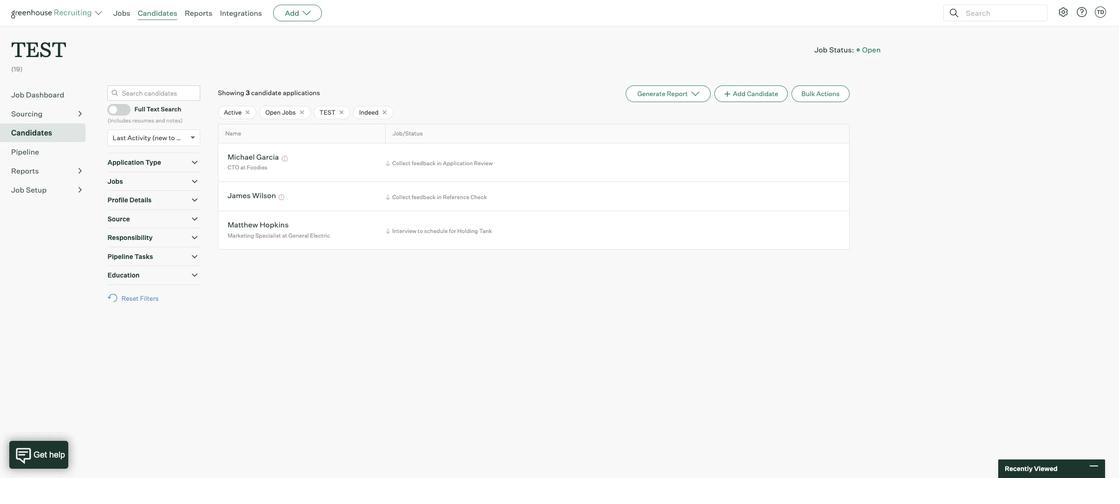Task type: locate. For each thing, give the bounding box(es) containing it.
report
[[667, 90, 688, 97]]

0 vertical spatial add
[[285, 8, 299, 18]]

pipeline tasks
[[108, 253, 153, 260]]

1 horizontal spatial candidates
[[138, 8, 177, 18]]

0 vertical spatial at
[[240, 164, 246, 171]]

candidates right jobs link
[[138, 8, 177, 18]]

at left general
[[282, 232, 287, 239]]

feedback inside collect feedback in reference check link
[[412, 194, 436, 201]]

reset filters button
[[108, 290, 163, 307]]

old)
[[176, 134, 188, 142]]

0 vertical spatial in
[[437, 160, 442, 167]]

text
[[147, 106, 159, 113]]

collect feedback in reference check
[[392, 194, 487, 201]]

1 vertical spatial jobs
[[282, 109, 296, 116]]

0 vertical spatial pipeline
[[11, 147, 39, 156]]

Search candidates field
[[108, 85, 200, 101]]

candidate reports are now available! apply filters and select "view in app" element
[[626, 85, 711, 102]]

pipeline for pipeline tasks
[[108, 253, 133, 260]]

candidates link right jobs link
[[138, 8, 177, 18]]

test down applications
[[319, 109, 336, 116]]

feedback left the reference
[[412, 194, 436, 201]]

reports
[[185, 8, 212, 18], [11, 166, 39, 175]]

job status:
[[815, 45, 854, 54]]

application down last
[[108, 159, 144, 166]]

reports link up job setup link
[[11, 165, 82, 176]]

james
[[228, 191, 251, 200]]

generate report
[[637, 90, 688, 97]]

1 vertical spatial collect
[[392, 194, 411, 201]]

james wilson
[[228, 191, 276, 200]]

setup
[[26, 185, 47, 195]]

1 vertical spatial at
[[282, 232, 287, 239]]

actions
[[817, 90, 840, 97]]

1 horizontal spatial add
[[733, 90, 746, 97]]

1 vertical spatial test
[[319, 109, 336, 116]]

to inside 'link'
[[418, 228, 423, 235]]

1 vertical spatial pipeline
[[108, 253, 133, 260]]

0 vertical spatial collect
[[392, 160, 411, 167]]

1 in from the top
[[437, 160, 442, 167]]

reports link
[[185, 8, 212, 18], [11, 165, 82, 176]]

candidates
[[138, 8, 177, 18], [11, 128, 52, 137]]

feedback inside collect feedback in application review link
[[412, 160, 436, 167]]

in up collect feedback in reference check
[[437, 160, 442, 167]]

job dashboard link
[[11, 89, 82, 100]]

name
[[225, 130, 241, 137]]

hopkins
[[260, 220, 289, 230]]

2 vertical spatial jobs
[[108, 177, 123, 185]]

3
[[246, 89, 250, 96]]

0 vertical spatial feedback
[[412, 160, 436, 167]]

tasks
[[134, 253, 153, 260]]

collect
[[392, 160, 411, 167], [392, 194, 411, 201]]

1 vertical spatial in
[[437, 194, 442, 201]]

reports left the integrations link at the top left of the page
[[185, 8, 212, 18]]

in
[[437, 160, 442, 167], [437, 194, 442, 201]]

0 horizontal spatial reports
[[11, 166, 39, 175]]

1 horizontal spatial open
[[862, 45, 881, 54]]

test (19)
[[11, 35, 66, 73]]

dashboard
[[26, 90, 64, 99]]

feedback
[[412, 160, 436, 167], [412, 194, 436, 201]]

open right the status:
[[862, 45, 881, 54]]

check
[[471, 194, 487, 201]]

(includes
[[108, 117, 131, 124]]

0 horizontal spatial pipeline
[[11, 147, 39, 156]]

collect for collect feedback in application review
[[392, 160, 411, 167]]

job up sourcing
[[11, 90, 24, 99]]

job for job status:
[[815, 45, 828, 54]]

collect inside collect feedback in reference check link
[[392, 194, 411, 201]]

job setup link
[[11, 184, 82, 195]]

2 vertical spatial job
[[11, 185, 24, 195]]

marketing
[[228, 232, 254, 239]]

generate
[[637, 90, 665, 97]]

0 vertical spatial test
[[11, 35, 66, 63]]

open jobs
[[265, 109, 296, 116]]

showing
[[218, 89, 244, 96]]

0 vertical spatial job
[[815, 45, 828, 54]]

1 vertical spatial open
[[265, 109, 281, 116]]

1 horizontal spatial at
[[282, 232, 287, 239]]

collect feedback in reference check link
[[384, 193, 489, 202]]

0 horizontal spatial candidates link
[[11, 127, 82, 138]]

0 vertical spatial open
[[862, 45, 881, 54]]

candidates link up pipeline link
[[11, 127, 82, 138]]

cto
[[228, 164, 239, 171]]

1 horizontal spatial test
[[319, 109, 336, 116]]

add for add
[[285, 8, 299, 18]]

1 horizontal spatial candidates link
[[138, 8, 177, 18]]

test link
[[11, 26, 66, 65]]

application
[[108, 159, 144, 166], [443, 160, 473, 167]]

0 horizontal spatial open
[[265, 109, 281, 116]]

job left setup
[[11, 185, 24, 195]]

to left the old) on the left
[[169, 134, 175, 142]]

1 horizontal spatial application
[[443, 160, 473, 167]]

1 vertical spatial to
[[418, 228, 423, 235]]

in for application
[[437, 160, 442, 167]]

source
[[108, 215, 130, 223]]

search
[[161, 106, 181, 113]]

0 vertical spatial jobs
[[113, 8, 130, 18]]

td button
[[1095, 7, 1106, 18]]

greenhouse recruiting image
[[11, 7, 95, 19]]

open down the showing 3 candidate applications
[[265, 109, 281, 116]]

michael garcia has been in application review for more than 5 days image
[[281, 156, 289, 162]]

1 horizontal spatial reports
[[185, 8, 212, 18]]

0 horizontal spatial test
[[11, 35, 66, 63]]

collect feedback in application review
[[392, 160, 493, 167]]

candidates down sourcing
[[11, 128, 52, 137]]

pipeline
[[11, 147, 39, 156], [108, 253, 133, 260]]

sourcing link
[[11, 108, 82, 119]]

to left schedule on the left top of page
[[418, 228, 423, 235]]

0 vertical spatial candidates link
[[138, 8, 177, 18]]

at right cto
[[240, 164, 246, 171]]

schedule
[[424, 228, 448, 235]]

test up (19)
[[11, 35, 66, 63]]

cto at foodies
[[228, 164, 267, 171]]

0 vertical spatial reports link
[[185, 8, 212, 18]]

job
[[815, 45, 828, 54], [11, 90, 24, 99], [11, 185, 24, 195]]

test
[[11, 35, 66, 63], [319, 109, 336, 116]]

reports link left the integrations link at the top left of the page
[[185, 8, 212, 18]]

1 vertical spatial reports
[[11, 166, 39, 175]]

(19)
[[11, 65, 23, 73]]

1 horizontal spatial pipeline
[[108, 253, 133, 260]]

1 vertical spatial add
[[733, 90, 746, 97]]

pipeline up education
[[108, 253, 133, 260]]

pipeline down sourcing
[[11, 147, 39, 156]]

1 vertical spatial feedback
[[412, 194, 436, 201]]

jobs
[[113, 8, 130, 18], [282, 109, 296, 116], [108, 177, 123, 185]]

reports up job setup on the top of the page
[[11, 166, 39, 175]]

candidate
[[747, 90, 778, 97]]

holding
[[457, 228, 478, 235]]

application left review
[[443, 160, 473, 167]]

job for job dashboard
[[11, 90, 24, 99]]

open for open jobs
[[265, 109, 281, 116]]

1 vertical spatial job
[[11, 90, 24, 99]]

2 collect from the top
[[392, 194, 411, 201]]

general
[[289, 232, 309, 239]]

2 in from the top
[[437, 194, 442, 201]]

1 vertical spatial candidates
[[11, 128, 52, 137]]

0 vertical spatial to
[[169, 134, 175, 142]]

at
[[240, 164, 246, 171], [282, 232, 287, 239]]

add inside popup button
[[285, 8, 299, 18]]

feedback for application
[[412, 160, 436, 167]]

0 horizontal spatial reports link
[[11, 165, 82, 176]]

at inside matthew hopkins marketing specialist at general electric
[[282, 232, 287, 239]]

integrations
[[220, 8, 262, 18]]

collect down job/status
[[392, 160, 411, 167]]

reset
[[121, 294, 139, 302]]

feedback down job/status
[[412, 160, 436, 167]]

configure image
[[1058, 7, 1069, 18]]

collect up interview
[[392, 194, 411, 201]]

0 horizontal spatial add
[[285, 8, 299, 18]]

1 vertical spatial reports link
[[11, 165, 82, 176]]

matthew
[[228, 220, 258, 230]]

1 horizontal spatial to
[[418, 228, 423, 235]]

add for add candidate
[[733, 90, 746, 97]]

0 horizontal spatial to
[[169, 134, 175, 142]]

last activity (new to old) option
[[113, 134, 188, 142]]

2 feedback from the top
[[412, 194, 436, 201]]

recently
[[1005, 465, 1033, 473]]

recently viewed
[[1005, 465, 1058, 473]]

1 feedback from the top
[[412, 160, 436, 167]]

in left the reference
[[437, 194, 442, 201]]

1 horizontal spatial reports link
[[185, 8, 212, 18]]

collect feedback in application review link
[[384, 159, 495, 168]]

1 collect from the top
[[392, 160, 411, 167]]

open
[[862, 45, 881, 54], [265, 109, 281, 116]]

last activity (new to old)
[[113, 134, 188, 142]]

job left the status:
[[815, 45, 828, 54]]

collect inside collect feedback in application review link
[[392, 160, 411, 167]]



Task type: vqa. For each thing, say whether or not it's contained in the screenshot.
the bottom year
no



Task type: describe. For each thing, give the bounding box(es) containing it.
0 horizontal spatial at
[[240, 164, 246, 171]]

james wilson has been in reference check for more than 10 days image
[[278, 195, 286, 200]]

viewed
[[1034, 465, 1058, 473]]

foodies
[[247, 164, 267, 171]]

integrations link
[[220, 8, 262, 18]]

profile
[[108, 196, 128, 204]]

notes)
[[166, 117, 183, 124]]

and
[[156, 117, 165, 124]]

td
[[1097, 9, 1104, 15]]

checkmark image
[[112, 106, 119, 112]]

specialist
[[255, 232, 281, 239]]

full text search (includes resumes and notes)
[[108, 106, 183, 124]]

job setup
[[11, 185, 47, 195]]

add candidate link
[[714, 85, 788, 102]]

candidate
[[251, 89, 281, 96]]

in for reference
[[437, 194, 442, 201]]

test for test
[[319, 109, 336, 116]]

details
[[130, 196, 152, 204]]

matthew hopkins marketing specialist at general electric
[[228, 220, 330, 239]]

job for job setup
[[11, 185, 24, 195]]

interview
[[392, 228, 417, 235]]

wilson
[[252, 191, 276, 200]]

(new
[[152, 134, 167, 142]]

full
[[134, 106, 145, 113]]

profile details
[[108, 196, 152, 204]]

bulk actions link
[[792, 85, 850, 102]]

test for test (19)
[[11, 35, 66, 63]]

0 horizontal spatial application
[[108, 159, 144, 166]]

bulk
[[802, 90, 815, 97]]

feedback for reference
[[412, 194, 436, 201]]

last
[[113, 134, 126, 142]]

review
[[474, 160, 493, 167]]

reference
[[443, 194, 469, 201]]

indeed
[[359, 109, 379, 116]]

interview to schedule for holding tank
[[392, 228, 492, 235]]

open for open
[[862, 45, 881, 54]]

garcia
[[256, 152, 279, 162]]

responsibility
[[108, 234, 153, 242]]

type
[[145, 159, 161, 166]]

tank
[[479, 228, 492, 235]]

jobs link
[[113, 8, 130, 18]]

status:
[[829, 45, 854, 54]]

reset filters
[[121, 294, 159, 302]]

michael garcia
[[228, 152, 279, 162]]

application type
[[108, 159, 161, 166]]

active
[[224, 109, 242, 116]]

add candidate
[[733, 90, 778, 97]]

pipeline for pipeline
[[11, 147, 39, 156]]

1 vertical spatial candidates link
[[11, 127, 82, 138]]

activity
[[127, 134, 151, 142]]

michael garcia link
[[228, 152, 279, 163]]

michael
[[228, 152, 255, 162]]

0 vertical spatial candidates
[[138, 8, 177, 18]]

pipeline link
[[11, 146, 82, 157]]

for
[[449, 228, 456, 235]]

generate report button
[[626, 85, 711, 102]]

add button
[[273, 5, 322, 21]]

showing 3 candidate applications
[[218, 89, 320, 96]]

sourcing
[[11, 109, 43, 118]]

0 horizontal spatial candidates
[[11, 128, 52, 137]]

job dashboard
[[11, 90, 64, 99]]

electric
[[310, 232, 330, 239]]

job/status
[[393, 130, 423, 137]]

matthew hopkins link
[[228, 220, 289, 231]]

bulk actions
[[802, 90, 840, 97]]

collect for collect feedback in reference check
[[392, 194, 411, 201]]

resumes
[[132, 117, 154, 124]]

filters
[[140, 294, 159, 302]]

td button
[[1093, 5, 1108, 20]]

Search text field
[[964, 6, 1039, 20]]

james wilson link
[[228, 191, 276, 202]]

applications
[[283, 89, 320, 96]]

0 vertical spatial reports
[[185, 8, 212, 18]]

education
[[108, 271, 140, 279]]



